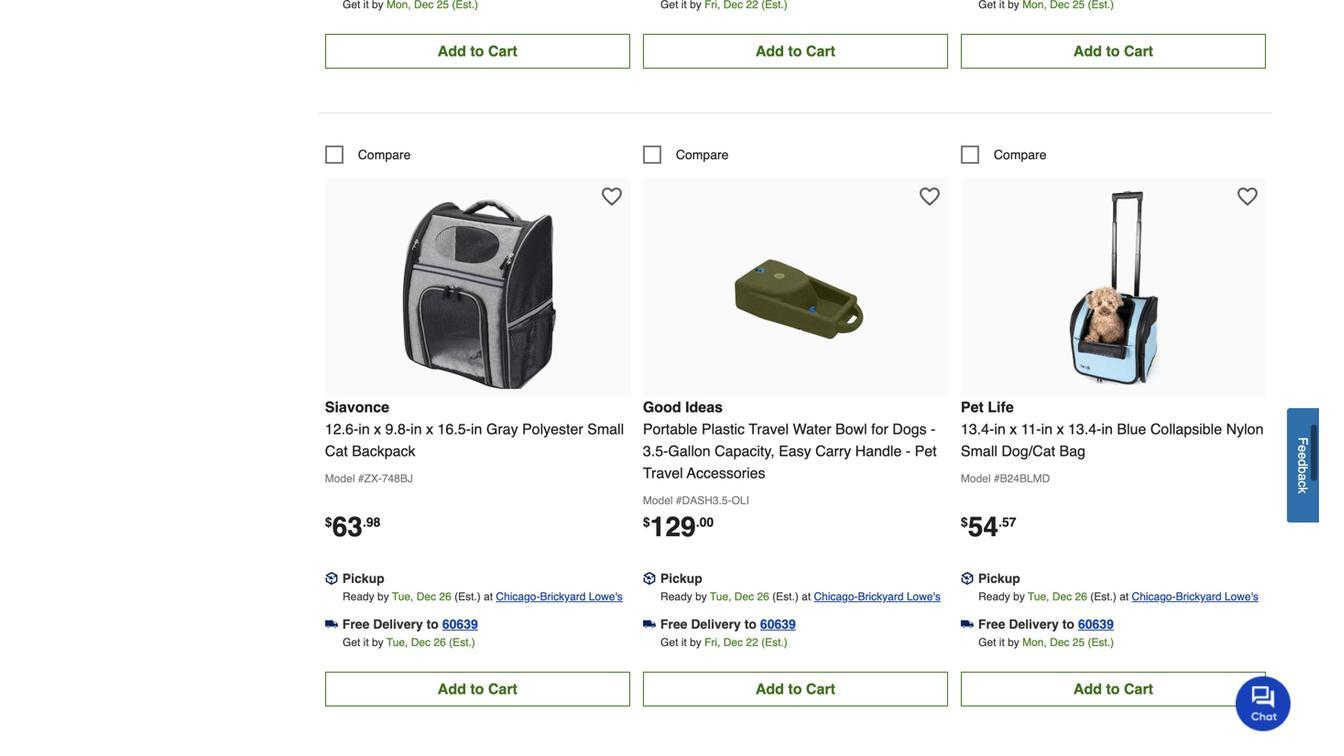 Task type: describe. For each thing, give the bounding box(es) containing it.
2 in from the left
[[411, 421, 422, 438]]

fri,
[[705, 637, 721, 650]]

pet inside pet life 13.4-in x 11-in x 13.4-in blue collapsible nylon small dog/cat bag
[[961, 399, 984, 416]]

16.5-
[[438, 421, 471, 438]]

lowe's for get it by fri, dec 22 (est.)
[[907, 591, 941, 604]]

60639 button for get it by tue, dec 26 (est.)
[[442, 616, 478, 634]]

oli
[[732, 495, 749, 508]]

model # b24blmd
[[961, 473, 1050, 486]]

54
[[968, 512, 999, 543]]

at for get it by fri, dec 22 (est.)
[[802, 591, 811, 604]]

gray
[[486, 421, 518, 438]]

bag
[[1060, 443, 1086, 460]]

1 e from the top
[[1296, 445, 1311, 453]]

gallon
[[668, 443, 711, 460]]

free delivery to 60639 for fri,
[[660, 617, 796, 632]]

ready by tue, dec 26 (est.) at chicago-brickyard lowe's for get it by tue, dec 26 (est.)
[[343, 591, 623, 604]]

pickup for get it by mon, dec 25 (est.)
[[978, 572, 1021, 586]]

compare for the 1001879970 element
[[994, 147, 1047, 162]]

chicago- for get it by tue, dec 26 (est.)
[[496, 591, 540, 604]]

4 x from the left
[[1057, 421, 1064, 438]]

lowe's for get it by tue, dec 26 (est.)
[[589, 591, 623, 604]]

chicago- for get it by mon, dec 25 (est.)
[[1132, 591, 1176, 604]]

water
[[793, 421, 832, 438]]

lowe's for get it by mon, dec 25 (est.)
[[1225, 591, 1259, 604]]

2 13.4- from the left
[[1068, 421, 1102, 438]]

1001879970 element
[[961, 146, 1047, 164]]

60639 for get it by tue, dec 26 (est.)
[[442, 617, 478, 632]]

cat
[[325, 443, 348, 460]]

3 heart outline image from the left
[[1238, 187, 1258, 207]]

actual price $54.57 element
[[961, 512, 1017, 543]]

ideas
[[685, 399, 723, 416]]

zx-
[[364, 473, 382, 486]]

actual price $129.00 element
[[643, 512, 714, 543]]

model for portable plastic travel water bowl for dogs - 3.5-gallon capacity, easy carry handle - pet travel accessories
[[643, 495, 673, 508]]

polyester
[[522, 421, 583, 438]]

tue, for tue,
[[392, 591, 414, 604]]

pet life 13.4-in x 11-in x 13.4-in blue collapsible nylon small dog/cat bag image
[[1013, 188, 1214, 389]]

it for fri, dec 22
[[681, 637, 687, 650]]

life
[[988, 399, 1014, 416]]

at for get it by tue, dec 26 (est.)
[[484, 591, 493, 604]]

22
[[746, 637, 758, 650]]

siavonce
[[325, 399, 389, 416]]

60639 button for get it by mon, dec 25 (est.)
[[1078, 616, 1114, 634]]

1 13.4- from the left
[[961, 421, 994, 438]]

easy
[[779, 443, 811, 460]]

bowl
[[836, 421, 867, 438]]

ready by tue, dec 26 (est.) at chicago-brickyard lowe's for get it by fri, dec 22 (est.)
[[661, 591, 941, 604]]

# for siavonce 12.6-in x 9.8-in x 16.5-in gray polyester small cat backpack
[[358, 473, 364, 486]]

5 in from the left
[[1041, 421, 1053, 438]]

free for get it by mon, dec 25 (est.)
[[978, 617, 1006, 632]]

it for tue, dec 26
[[363, 637, 369, 650]]

# for good ideas portable plastic travel water bowl for dogs - 3.5-gallon capacity, easy carry handle - pet travel accessories
[[676, 495, 682, 508]]

tue, for mon,
[[1028, 591, 1050, 604]]

chat invite button image
[[1236, 676, 1292, 732]]

60639 for get it by mon, dec 25 (est.)
[[1078, 617, 1114, 632]]

0 vertical spatial travel
[[749, 421, 789, 438]]

free delivery to 60639 for mon,
[[978, 617, 1114, 632]]

6 in from the left
[[1102, 421, 1113, 438]]

collapsible
[[1151, 421, 1222, 438]]

1 x from the left
[[374, 421, 381, 438]]

brickyard for get it by tue, dec 26 (est.)
[[540, 591, 586, 604]]

dash3.5-
[[682, 495, 732, 508]]

model for 13.4-in x 11-in x 13.4-in blue collapsible nylon small dog/cat bag
[[961, 473, 991, 486]]

26 for 22
[[757, 591, 769, 604]]

actual price $63.98 element
[[325, 512, 381, 543]]

siavonce 12.6-in x 9.8-in x 16.5-in gray polyester small cat backpack image
[[377, 188, 578, 389]]

$ for 54
[[961, 515, 968, 530]]

pickup for get it by tue, dec 26 (est.)
[[342, 572, 385, 586]]

model # zx-748bj
[[325, 473, 413, 486]]

tue, for fri,
[[710, 591, 732, 604]]

good ideas portable plastic travel water bowl for dogs - 3.5-gallon capacity, easy carry handle - pet travel accessories image
[[695, 188, 896, 389]]

2 x from the left
[[426, 421, 433, 438]]

truck filled image
[[961, 619, 974, 631]]

1 in from the left
[[359, 421, 370, 438]]

f e e d b a c k
[[1296, 438, 1311, 494]]

k
[[1296, 488, 1311, 494]]

ready for get it by tue, dec 26 (est.)
[[343, 591, 374, 604]]

25
[[1073, 637, 1085, 650]]

good ideas portable plastic travel water bowl for dogs - 3.5-gallon capacity, easy carry handle - pet travel accessories
[[643, 399, 937, 482]]

1 horizontal spatial -
[[931, 421, 936, 438]]

delivery for tue,
[[373, 617, 423, 632]]

small inside siavonce 12.6-in x 9.8-in x 16.5-in gray polyester small cat backpack
[[587, 421, 624, 438]]

compare for '5014600273' element
[[676, 147, 729, 162]]

backpack
[[352, 443, 416, 460]]

pet life 13.4-in x 11-in x 13.4-in blue collapsible nylon small dog/cat bag
[[961, 399, 1264, 460]]

good
[[643, 399, 681, 416]]

1 heart outline image from the left
[[602, 187, 622, 207]]

b24blmd
[[1000, 473, 1050, 486]]

9.8-
[[385, 421, 411, 438]]

3.5-
[[643, 443, 668, 460]]

pet inside good ideas portable plastic travel water bowl for dogs - 3.5-gallon capacity, easy carry handle - pet travel accessories
[[915, 443, 937, 460]]

get it by tue, dec 26 (est.)
[[343, 637, 475, 650]]



Task type: vqa. For each thing, say whether or not it's contained in the screenshot.
"Lighting & Ceiling Fans" link to the bottom
no



Task type: locate. For each thing, give the bounding box(es) containing it.
ready
[[343, 591, 374, 604], [661, 591, 692, 604], [979, 591, 1010, 604]]

1 horizontal spatial free delivery to 60639
[[660, 617, 796, 632]]

1 horizontal spatial pickup image
[[643, 573, 656, 586]]

$ inside the $ 54 .57
[[961, 515, 968, 530]]

get for get it by fri, dec 22 (est.)
[[661, 637, 678, 650]]

3 free delivery to 60639 from the left
[[978, 617, 1114, 632]]

truck filled image
[[325, 619, 338, 631], [643, 619, 656, 631]]

1 horizontal spatial truck filled image
[[643, 619, 656, 631]]

accessories
[[687, 465, 766, 482]]

chicago-brickyard lowe's button for get it by tue, dec 26 (est.)
[[496, 588, 623, 606]]

$ 54 .57
[[961, 512, 1017, 543]]

- down dogs at right bottom
[[906, 443, 911, 460]]

2 horizontal spatial chicago-
[[1132, 591, 1176, 604]]

0 horizontal spatial compare
[[358, 147, 411, 162]]

1 horizontal spatial get
[[661, 637, 678, 650]]

chicago-brickyard lowe's button for get it by fri, dec 22 (est.)
[[814, 588, 941, 606]]

ready by tue, dec 26 (est.) at chicago-brickyard lowe's for get it by mon, dec 25 (est.)
[[979, 591, 1259, 604]]

1 lowe's from the left
[[589, 591, 623, 604]]

4 in from the left
[[994, 421, 1006, 438]]

1 pickup image from the left
[[325, 573, 338, 586]]

12.6-
[[325, 421, 359, 438]]

60639
[[442, 617, 478, 632], [760, 617, 796, 632], [1078, 617, 1114, 632]]

2 horizontal spatial $
[[961, 515, 968, 530]]

travel up capacity,
[[749, 421, 789, 438]]

in left blue
[[1102, 421, 1113, 438]]

$ for 63
[[325, 515, 332, 530]]

# down backpack
[[358, 473, 364, 486]]

get for get it by tue, dec 26 (est.)
[[343, 637, 360, 650]]

2 horizontal spatial get
[[979, 637, 996, 650]]

free up get it by tue, dec 26 (est.)
[[342, 617, 370, 632]]

13.4- up bag
[[1068, 421, 1102, 438]]

handle
[[855, 443, 902, 460]]

3 chicago- from the left
[[1132, 591, 1176, 604]]

1 horizontal spatial 13.4-
[[1068, 421, 1102, 438]]

0 horizontal spatial pickup image
[[325, 573, 338, 586]]

$ down "model # dash3.5-oli"
[[643, 515, 650, 530]]

3 brickyard from the left
[[1176, 591, 1222, 604]]

ready up get it by mon, dec 25 (est.)
[[979, 591, 1010, 604]]

pickup image
[[325, 573, 338, 586], [643, 573, 656, 586], [961, 573, 974, 586]]

0 horizontal spatial delivery
[[373, 617, 423, 632]]

x up bag
[[1057, 421, 1064, 438]]

e up d
[[1296, 445, 1311, 453]]

dog/cat
[[1002, 443, 1056, 460]]

2 horizontal spatial ready
[[979, 591, 1010, 604]]

0 horizontal spatial free delivery to 60639
[[342, 617, 478, 632]]

ready by tue, dec 26 (est.) at chicago-brickyard lowe's
[[343, 591, 623, 604], [661, 591, 941, 604], [979, 591, 1259, 604]]

1 horizontal spatial it
[[681, 637, 687, 650]]

3 at from the left
[[1120, 591, 1129, 604]]

ready for get it by fri, dec 22 (est.)
[[661, 591, 692, 604]]

plastic
[[702, 421, 745, 438]]

0 horizontal spatial -
[[906, 443, 911, 460]]

1 ready from the left
[[343, 591, 374, 604]]

1 truck filled image from the left
[[325, 619, 338, 631]]

e up the b
[[1296, 453, 1311, 460]]

1 horizontal spatial pickup
[[660, 572, 703, 586]]

pet down dogs at right bottom
[[915, 443, 937, 460]]

cart
[[488, 42, 518, 59], [806, 42, 836, 59], [1124, 42, 1154, 59], [488, 681, 518, 698], [806, 681, 836, 698], [1124, 681, 1154, 698]]

in left 16.5-
[[411, 421, 422, 438]]

3 it from the left
[[999, 637, 1005, 650]]

compare for 5014868709 element
[[358, 147, 411, 162]]

0 horizontal spatial small
[[587, 421, 624, 438]]

.00
[[696, 515, 714, 530]]

2 chicago-brickyard lowe's button from the left
[[814, 588, 941, 606]]

1 horizontal spatial pet
[[961, 399, 984, 416]]

portable
[[643, 421, 698, 438]]

truck filled image for get it by fri, dec 22 (est.)
[[643, 619, 656, 631]]

truck filled image for get it by tue, dec 26 (est.)
[[325, 619, 338, 631]]

0 horizontal spatial chicago-
[[496, 591, 540, 604]]

small inside pet life 13.4-in x 11-in x 13.4-in blue collapsible nylon small dog/cat bag
[[961, 443, 998, 460]]

model down cat
[[325, 473, 355, 486]]

2 heart outline image from the left
[[920, 187, 940, 207]]

2 free from the left
[[660, 617, 688, 632]]

26 for 25
[[1075, 591, 1087, 604]]

1 horizontal spatial small
[[961, 443, 998, 460]]

compare inside '5014600273' element
[[676, 147, 729, 162]]

ready for get it by mon, dec 25 (est.)
[[979, 591, 1010, 604]]

2 chicago- from the left
[[814, 591, 858, 604]]

0 horizontal spatial 60639
[[442, 617, 478, 632]]

0 horizontal spatial #
[[358, 473, 364, 486]]

pickup image down the '63'
[[325, 573, 338, 586]]

add to cart
[[438, 42, 518, 59], [756, 42, 836, 59], [1074, 42, 1154, 59], [438, 681, 518, 698], [756, 681, 836, 698], [1074, 681, 1154, 698]]

2 horizontal spatial lowe's
[[1225, 591, 1259, 604]]

2 get from the left
[[661, 637, 678, 650]]

0 horizontal spatial model
[[325, 473, 355, 486]]

3 x from the left
[[1010, 421, 1017, 438]]

$ for 129
[[643, 515, 650, 530]]

travel down 3.5-
[[643, 465, 683, 482]]

2 pickup image from the left
[[643, 573, 656, 586]]

3 free from the left
[[978, 617, 1006, 632]]

0 vertical spatial -
[[931, 421, 936, 438]]

delivery up fri,
[[691, 617, 741, 632]]

60639 button up 25
[[1078, 616, 1114, 634]]

pickup for get it by fri, dec 22 (est.)
[[660, 572, 703, 586]]

60639 up 25
[[1078, 617, 1114, 632]]

chicago-
[[496, 591, 540, 604], [814, 591, 858, 604], [1132, 591, 1176, 604]]

1 horizontal spatial delivery
[[691, 617, 741, 632]]

1 free from the left
[[342, 617, 370, 632]]

free
[[342, 617, 370, 632], [660, 617, 688, 632], [978, 617, 1006, 632]]

heart outline image
[[602, 187, 622, 207], [920, 187, 940, 207], [1238, 187, 1258, 207]]

model for 12.6-in x 9.8-in x 16.5-in gray polyester small cat backpack
[[325, 473, 355, 486]]

2 horizontal spatial pickup
[[978, 572, 1021, 586]]

1 vertical spatial small
[[961, 443, 998, 460]]

11-
[[1021, 421, 1041, 438]]

2 lowe's from the left
[[907, 591, 941, 604]]

pickup
[[342, 572, 385, 586], [660, 572, 703, 586], [978, 572, 1021, 586]]

2 horizontal spatial #
[[994, 473, 1000, 486]]

60639 button up get it by tue, dec 26 (est.)
[[442, 616, 478, 634]]

pickup image for get it by tue, dec 26 (est.)
[[325, 573, 338, 586]]

x left 9.8-
[[374, 421, 381, 438]]

0 horizontal spatial ready by tue, dec 26 (est.) at chicago-brickyard lowe's
[[343, 591, 623, 604]]

dec
[[417, 591, 436, 604], [735, 591, 754, 604], [1053, 591, 1072, 604], [411, 637, 431, 650], [724, 637, 743, 650], [1050, 637, 1070, 650]]

1 chicago-brickyard lowe's button from the left
[[496, 588, 623, 606]]

2 brickyard from the left
[[858, 591, 904, 604]]

tue,
[[392, 591, 414, 604], [710, 591, 732, 604], [1028, 591, 1050, 604], [387, 637, 408, 650]]

delivery for mon,
[[1009, 617, 1059, 632]]

2 pickup from the left
[[660, 572, 703, 586]]

b
[[1296, 467, 1311, 474]]

2 horizontal spatial it
[[999, 637, 1005, 650]]

add
[[438, 42, 466, 59], [756, 42, 784, 59], [1074, 42, 1102, 59], [438, 681, 466, 698], [756, 681, 784, 698], [1074, 681, 1102, 698]]

delivery for fri,
[[691, 617, 741, 632]]

x
[[374, 421, 381, 438], [426, 421, 433, 438], [1010, 421, 1017, 438], [1057, 421, 1064, 438]]

129
[[650, 512, 696, 543]]

2 horizontal spatial 60639 button
[[1078, 616, 1114, 634]]

free delivery to 60639 up get it by tue, dec 26 (est.)
[[342, 617, 478, 632]]

3 pickup from the left
[[978, 572, 1021, 586]]

lowe's
[[589, 591, 623, 604], [907, 591, 941, 604], [1225, 591, 1259, 604]]

brickyard for get it by fri, dec 22 (est.)
[[858, 591, 904, 604]]

1 vertical spatial pet
[[915, 443, 937, 460]]

pickup image down "129"
[[643, 573, 656, 586]]

0 horizontal spatial at
[[484, 591, 493, 604]]

26 for 26
[[439, 591, 451, 604]]

1 brickyard from the left
[[540, 591, 586, 604]]

1 60639 button from the left
[[442, 616, 478, 634]]

26
[[439, 591, 451, 604], [757, 591, 769, 604], [1075, 591, 1087, 604], [434, 637, 446, 650]]

$
[[325, 515, 332, 530], [643, 515, 650, 530], [961, 515, 968, 530]]

pet
[[961, 399, 984, 416], [915, 443, 937, 460]]

60639 for get it by fri, dec 22 (est.)
[[760, 617, 796, 632]]

3 60639 button from the left
[[1078, 616, 1114, 634]]

1 horizontal spatial travel
[[749, 421, 789, 438]]

2 free delivery to 60639 from the left
[[660, 617, 796, 632]]

1 $ from the left
[[325, 515, 332, 530]]

pet left life
[[961, 399, 984, 416]]

1 horizontal spatial free
[[660, 617, 688, 632]]

in up dog/cat
[[1041, 421, 1053, 438]]

get for get it by mon, dec 25 (est.)
[[979, 637, 996, 650]]

delivery up get it by tue, dec 26 (est.)
[[373, 617, 423, 632]]

d
[[1296, 460, 1311, 467]]

0 horizontal spatial travel
[[643, 465, 683, 482]]

at
[[484, 591, 493, 604], [802, 591, 811, 604], [1120, 591, 1129, 604]]

free delivery to 60639 up 'get it by fri, dec 22 (est.)'
[[660, 617, 796, 632]]

$ 63 .98
[[325, 512, 381, 543]]

dogs
[[893, 421, 927, 438]]

13.4-
[[961, 421, 994, 438], [1068, 421, 1102, 438]]

0 horizontal spatial it
[[363, 637, 369, 650]]

$ left ".57"
[[961, 515, 968, 530]]

pickup down actual price $54.57 element
[[978, 572, 1021, 586]]

0 horizontal spatial heart outline image
[[602, 187, 622, 207]]

5014600273 element
[[643, 146, 729, 164]]

1 get from the left
[[343, 637, 360, 650]]

3 delivery from the left
[[1009, 617, 1059, 632]]

it for mon, dec 25
[[999, 637, 1005, 650]]

to
[[470, 42, 484, 59], [788, 42, 802, 59], [1106, 42, 1120, 59], [427, 617, 439, 632], [745, 617, 757, 632], [1063, 617, 1075, 632], [470, 681, 484, 698], [788, 681, 802, 698], [1106, 681, 1120, 698]]

1 delivery from the left
[[373, 617, 423, 632]]

f
[[1296, 438, 1311, 445]]

small right "polyester"
[[587, 421, 624, 438]]

1 horizontal spatial heart outline image
[[920, 187, 940, 207]]

free delivery to 60639 for tue,
[[342, 617, 478, 632]]

2 ready by tue, dec 26 (est.) at chicago-brickyard lowe's from the left
[[661, 591, 941, 604]]

# up ".57"
[[994, 473, 1000, 486]]

ready up 'get it by fri, dec 22 (est.)'
[[661, 591, 692, 604]]

748bj
[[382, 473, 413, 486]]

0 horizontal spatial pickup
[[342, 572, 385, 586]]

1 chicago- from the left
[[496, 591, 540, 604]]

capacity,
[[715, 443, 775, 460]]

2 horizontal spatial ready by tue, dec 26 (est.) at chicago-brickyard lowe's
[[979, 591, 1259, 604]]

compare inside 5014868709 element
[[358, 147, 411, 162]]

0 horizontal spatial lowe's
[[589, 591, 623, 604]]

compare inside the 1001879970 element
[[994, 147, 1047, 162]]

.57
[[999, 515, 1017, 530]]

3 in from the left
[[471, 421, 482, 438]]

ready by tue, dec 26 (est.) at chicago-brickyard lowe's up 25
[[979, 591, 1259, 604]]

2 horizontal spatial pickup image
[[961, 573, 974, 586]]

60639 button for get it by fri, dec 22 (est.)
[[760, 616, 796, 634]]

ready by tue, dec 26 (est.) at chicago-brickyard lowe's up get it by tue, dec 26 (est.)
[[343, 591, 623, 604]]

get it by fri, dec 22 (est.)
[[661, 637, 788, 650]]

0 horizontal spatial free
[[342, 617, 370, 632]]

2 delivery from the left
[[691, 617, 741, 632]]

brickyard for get it by mon, dec 25 (est.)
[[1176, 591, 1222, 604]]

pickup image for get it by fri, dec 22 (est.)
[[643, 573, 656, 586]]

3 60639 from the left
[[1078, 617, 1114, 632]]

0 horizontal spatial 60639 button
[[442, 616, 478, 634]]

model up "129"
[[643, 495, 673, 508]]

in down siavonce
[[359, 421, 370, 438]]

at for get it by mon, dec 25 (est.)
[[1120, 591, 1129, 604]]

pickup image for get it by mon, dec 25 (est.)
[[961, 573, 974, 586]]

get
[[343, 637, 360, 650], [661, 637, 678, 650], [979, 637, 996, 650]]

model up 54
[[961, 473, 991, 486]]

1 horizontal spatial ready by tue, dec 26 (est.) at chicago-brickyard lowe's
[[661, 591, 941, 604]]

60639 button
[[442, 616, 478, 634], [760, 616, 796, 634], [1078, 616, 1114, 634]]

chicago-brickyard lowe's button
[[496, 588, 623, 606], [814, 588, 941, 606], [1132, 588, 1259, 606]]

0 horizontal spatial 13.4-
[[961, 421, 994, 438]]

1 horizontal spatial #
[[676, 495, 682, 508]]

free for get it by tue, dec 26 (est.)
[[342, 617, 370, 632]]

1 pickup from the left
[[342, 572, 385, 586]]

it
[[363, 637, 369, 650], [681, 637, 687, 650], [999, 637, 1005, 650]]

pickup image up truck filled image at the bottom right
[[961, 573, 974, 586]]

2 it from the left
[[681, 637, 687, 650]]

0 horizontal spatial chicago-brickyard lowe's button
[[496, 588, 623, 606]]

nylon
[[1226, 421, 1264, 438]]

delivery up mon,
[[1009, 617, 1059, 632]]

in
[[359, 421, 370, 438], [411, 421, 422, 438], [471, 421, 482, 438], [994, 421, 1006, 438], [1041, 421, 1053, 438], [1102, 421, 1113, 438]]

travel
[[749, 421, 789, 438], [643, 465, 683, 482]]

2 horizontal spatial 60639
[[1078, 617, 1114, 632]]

in down life
[[994, 421, 1006, 438]]

1 vertical spatial -
[[906, 443, 911, 460]]

free delivery to 60639
[[342, 617, 478, 632], [660, 617, 796, 632], [978, 617, 1114, 632]]

model
[[325, 473, 355, 486], [961, 473, 991, 486], [643, 495, 673, 508]]

3 lowe's from the left
[[1225, 591, 1259, 604]]

1 horizontal spatial chicago-brickyard lowe's button
[[814, 588, 941, 606]]

2 $ from the left
[[643, 515, 650, 530]]

-
[[931, 421, 936, 438], [906, 443, 911, 460]]

1 it from the left
[[363, 637, 369, 650]]

e
[[1296, 445, 1311, 453], [1296, 453, 1311, 460]]

free delivery to 60639 up get it by mon, dec 25 (est.)
[[978, 617, 1114, 632]]

for
[[872, 421, 889, 438]]

0 horizontal spatial get
[[343, 637, 360, 650]]

chicago- for get it by fri, dec 22 (est.)
[[814, 591, 858, 604]]

siavonce 12.6-in x 9.8-in x 16.5-in gray polyester small cat backpack
[[325, 399, 624, 460]]

mon,
[[1023, 637, 1047, 650]]

2 horizontal spatial chicago-brickyard lowe's button
[[1132, 588, 1259, 606]]

brickyard
[[540, 591, 586, 604], [858, 591, 904, 604], [1176, 591, 1222, 604]]

3 get from the left
[[979, 637, 996, 650]]

f e e d b a c k button
[[1287, 409, 1319, 523]]

1 free delivery to 60639 from the left
[[342, 617, 478, 632]]

small up model # b24blmd
[[961, 443, 998, 460]]

3 ready by tue, dec 26 (est.) at chicago-brickyard lowe's from the left
[[979, 591, 1259, 604]]

1 horizontal spatial chicago-
[[814, 591, 858, 604]]

3 ready from the left
[[979, 591, 1010, 604]]

60639 button up 'get it by fri, dec 22 (est.)'
[[760, 616, 796, 634]]

x left 16.5-
[[426, 421, 433, 438]]

model # dash3.5-oli
[[643, 495, 749, 508]]

1 horizontal spatial compare
[[676, 147, 729, 162]]

$ 129 .00
[[643, 512, 714, 543]]

0 horizontal spatial $
[[325, 515, 332, 530]]

get it by mon, dec 25 (est.)
[[979, 637, 1114, 650]]

0 vertical spatial small
[[587, 421, 624, 438]]

1 60639 from the left
[[442, 617, 478, 632]]

5014868709 element
[[325, 146, 411, 164]]

60639 up 'get it by fri, dec 22 (est.)'
[[760, 617, 796, 632]]

c
[[1296, 481, 1311, 488]]

3 $ from the left
[[961, 515, 968, 530]]

$ left .98 on the left
[[325, 515, 332, 530]]

free right truck filled image at the bottom right
[[978, 617, 1006, 632]]

13.4- down life
[[961, 421, 994, 438]]

1 horizontal spatial brickyard
[[858, 591, 904, 604]]

2 horizontal spatial heart outline image
[[1238, 187, 1258, 207]]

3 pickup image from the left
[[961, 573, 974, 586]]

1 horizontal spatial at
[[802, 591, 811, 604]]

# up $ 129 .00
[[676, 495, 682, 508]]

2 horizontal spatial free delivery to 60639
[[978, 617, 1114, 632]]

add to cart button
[[325, 34, 630, 69], [643, 34, 948, 69], [961, 34, 1266, 69], [325, 672, 630, 707], [643, 672, 948, 707], [961, 672, 1266, 707]]

1 horizontal spatial lowe's
[[907, 591, 941, 604]]

2 horizontal spatial model
[[961, 473, 991, 486]]

carry
[[816, 443, 851, 460]]

2 at from the left
[[802, 591, 811, 604]]

0 horizontal spatial truck filled image
[[325, 619, 338, 631]]

3 compare from the left
[[994, 147, 1047, 162]]

#
[[358, 473, 364, 486], [994, 473, 1000, 486], [676, 495, 682, 508]]

63
[[332, 512, 363, 543]]

blue
[[1117, 421, 1147, 438]]

60639 up get it by tue, dec 26 (est.)
[[442, 617, 478, 632]]

$ inside $ 129 .00
[[643, 515, 650, 530]]

(est.)
[[455, 591, 481, 604], [773, 591, 799, 604], [1091, 591, 1117, 604], [449, 637, 475, 650], [762, 637, 788, 650], [1088, 637, 1114, 650]]

0 horizontal spatial pet
[[915, 443, 937, 460]]

1 horizontal spatial 60639
[[760, 617, 796, 632]]

small
[[587, 421, 624, 438], [961, 443, 998, 460]]

2 horizontal spatial brickyard
[[1176, 591, 1222, 604]]

1 vertical spatial travel
[[643, 465, 683, 482]]

0 vertical spatial pet
[[961, 399, 984, 416]]

ready up get it by tue, dec 26 (est.)
[[343, 591, 374, 604]]

.98
[[363, 515, 381, 530]]

2 horizontal spatial delivery
[[1009, 617, 1059, 632]]

2 horizontal spatial compare
[[994, 147, 1047, 162]]

2 horizontal spatial free
[[978, 617, 1006, 632]]

ready by tue, dec 26 (est.) at chicago-brickyard lowe's up 22
[[661, 591, 941, 604]]

pickup down $ 129 .00
[[660, 572, 703, 586]]

0 horizontal spatial ready
[[343, 591, 374, 604]]

in left gray
[[471, 421, 482, 438]]

2 e from the top
[[1296, 453, 1311, 460]]

x left 11-
[[1010, 421, 1017, 438]]

1 at from the left
[[484, 591, 493, 604]]

1 horizontal spatial 60639 button
[[760, 616, 796, 634]]

chicago-brickyard lowe's button for get it by mon, dec 25 (est.)
[[1132, 588, 1259, 606]]

$ inside '$ 63 .98'
[[325, 515, 332, 530]]

0 horizontal spatial brickyard
[[540, 591, 586, 604]]

# for pet life 13.4-in x 11-in x 13.4-in blue collapsible nylon small dog/cat bag
[[994, 473, 1000, 486]]

2 horizontal spatial at
[[1120, 591, 1129, 604]]

delivery
[[373, 617, 423, 632], [691, 617, 741, 632], [1009, 617, 1059, 632]]

2 ready from the left
[[661, 591, 692, 604]]

3 chicago-brickyard lowe's button from the left
[[1132, 588, 1259, 606]]

free up 'get it by fri, dec 22 (est.)'
[[660, 617, 688, 632]]

free for get it by fri, dec 22 (est.)
[[660, 617, 688, 632]]

1 horizontal spatial model
[[643, 495, 673, 508]]

pickup down '$ 63 .98'
[[342, 572, 385, 586]]

1 ready by tue, dec 26 (est.) at chicago-brickyard lowe's from the left
[[343, 591, 623, 604]]

1 horizontal spatial $
[[643, 515, 650, 530]]

by
[[378, 591, 389, 604], [696, 591, 707, 604], [1014, 591, 1025, 604], [372, 637, 384, 650], [690, 637, 702, 650], [1008, 637, 1020, 650]]

a
[[1296, 474, 1311, 481]]

2 truck filled image from the left
[[643, 619, 656, 631]]

2 compare from the left
[[676, 147, 729, 162]]

1 compare from the left
[[358, 147, 411, 162]]

1 horizontal spatial ready
[[661, 591, 692, 604]]

- right dogs at right bottom
[[931, 421, 936, 438]]

2 60639 from the left
[[760, 617, 796, 632]]

compare
[[358, 147, 411, 162], [676, 147, 729, 162], [994, 147, 1047, 162]]

2 60639 button from the left
[[760, 616, 796, 634]]



